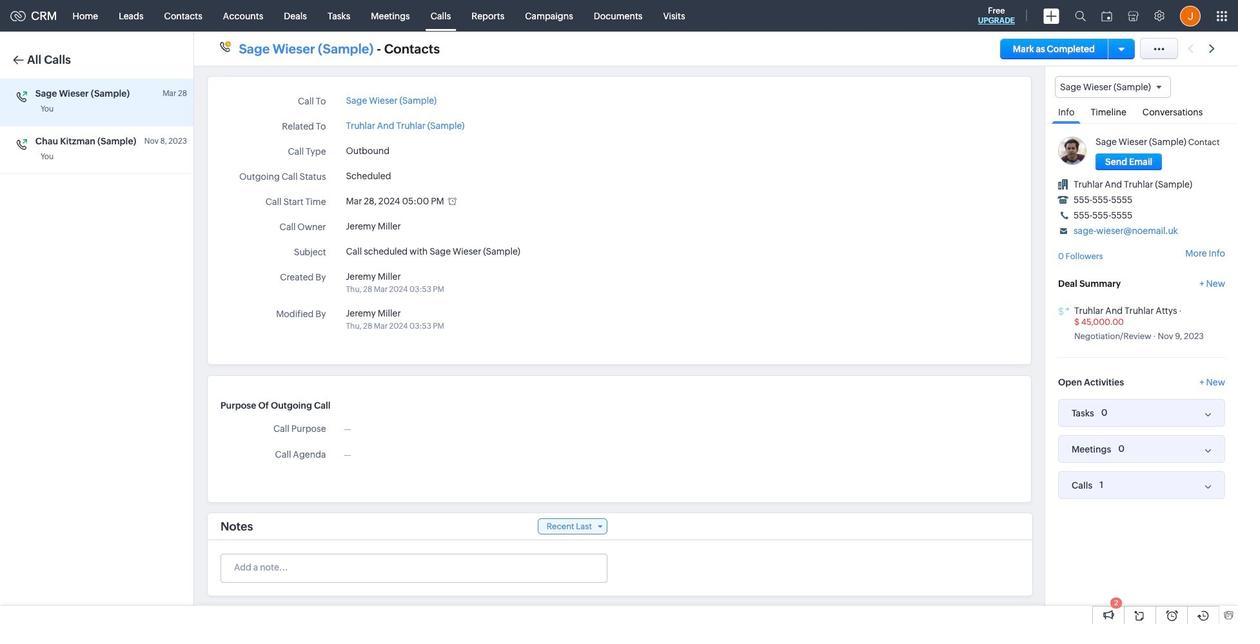 Task type: vqa. For each thing, say whether or not it's contained in the screenshot.
CREATE MENU element
yes



Task type: locate. For each thing, give the bounding box(es) containing it.
create menu image
[[1044, 8, 1060, 24]]

create menu element
[[1036, 0, 1068, 31]]

next record image
[[1209, 45, 1218, 53]]

search element
[[1068, 0, 1094, 32]]

profile image
[[1180, 5, 1201, 26]]

search image
[[1075, 10, 1086, 21]]

None field
[[1055, 76, 1171, 98]]

None button
[[1096, 154, 1163, 170]]



Task type: describe. For each thing, give the bounding box(es) containing it.
Add a note... field
[[221, 561, 606, 574]]

profile element
[[1173, 0, 1209, 31]]

logo image
[[10, 11, 26, 21]]

previous record image
[[1188, 45, 1194, 53]]

calendar image
[[1102, 11, 1113, 21]]



